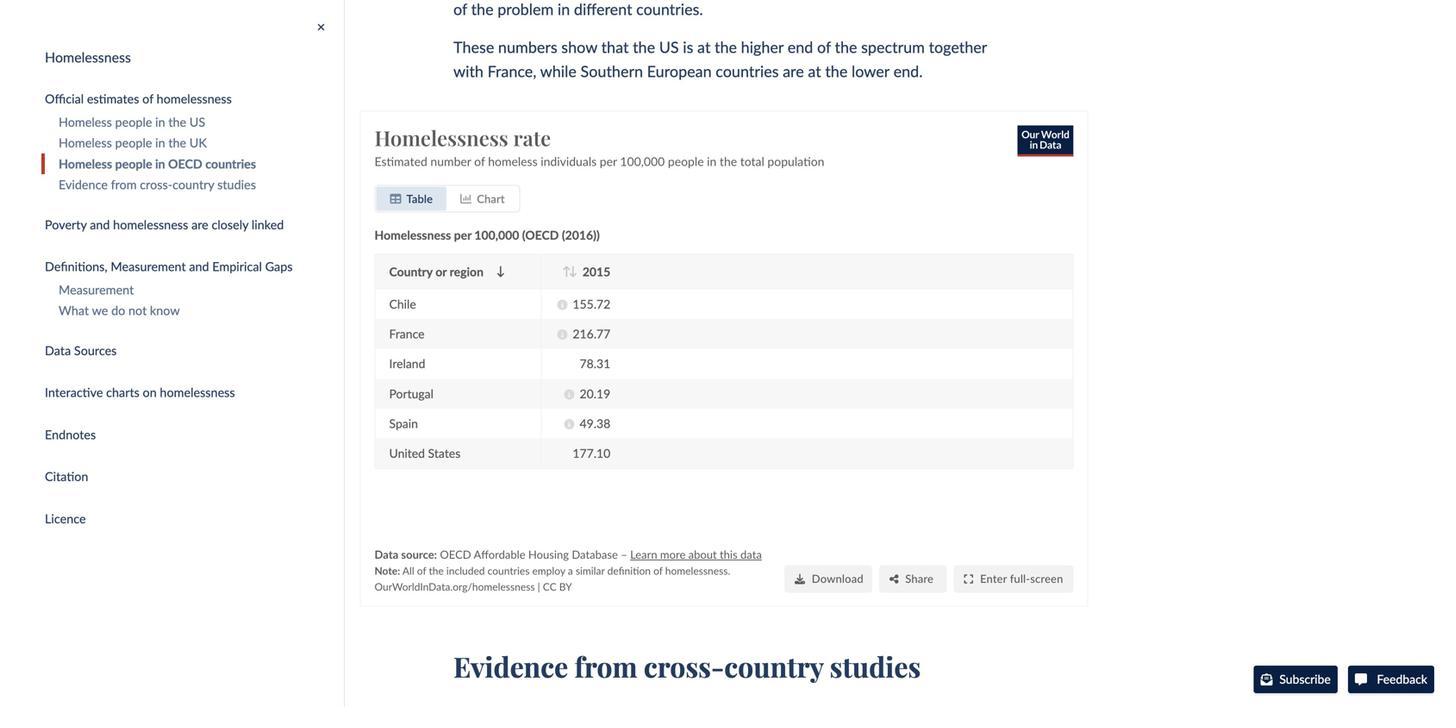 Task type: vqa. For each thing, say whether or not it's contained in the screenshot.
216.77's circle info image
yes



Task type: describe. For each thing, give the bounding box(es) containing it.
spain
[[389, 416, 418, 431]]

share nodes image
[[890, 574, 899, 585]]

of inside the official estimates of homelessness homeless people in the us homeless people in the uk homeless people in oecd countries evidence from cross-country studies
[[142, 92, 153, 106]]

1 vertical spatial 100,000
[[475, 228, 520, 242]]

ourworldindata.org/homelessness link
[[375, 580, 535, 593]]

measurement link
[[41, 279, 344, 300]]

in down homeless people in the uk link
[[155, 157, 165, 171]]

southern
[[581, 61, 643, 80]]

note: all of the included countries employ a similar definition of homelessness.
[[375, 565, 731, 577]]

homeless people in oecd countries link
[[41, 154, 344, 174]]

countries inside these numbers show that the us is at the higher end of the spectrum together with france, while southern european countries are at the lower end.
[[716, 61, 779, 80]]

circle info image for 155.72
[[557, 300, 568, 310]]

0 horizontal spatial per
[[454, 228, 472, 242]]

homelessness for rate
[[375, 124, 509, 152]]

chart
[[477, 192, 505, 206]]

177.10
[[573, 446, 611, 461]]

of inside these numbers show that the us is at the higher end of the spectrum together with france, while southern european countries are at the lower end.
[[818, 37, 831, 56]]

on
[[143, 385, 157, 400]]

definitions, measurement and empirical gaps link
[[28, 255, 344, 279]]

number
[[431, 154, 471, 169]]

spectrum
[[862, 37, 925, 56]]

homeless people in the uk link
[[41, 133, 344, 154]]

homelessness per 100,000 (oecd (2016))
[[375, 228, 600, 242]]

individuals
[[541, 154, 597, 169]]

these numbers show that the us is at the higher end of the spectrum together with france, while southern european countries are at the lower end.
[[454, 37, 987, 80]]

(oecd
[[522, 228, 559, 242]]

states
[[428, 446, 461, 461]]

table
[[407, 192, 433, 206]]

people inside the homelessness rate estimated number of homeless individuals per 100,000 people in the total population
[[668, 154, 704, 169]]

citation
[[45, 469, 88, 484]]

0 vertical spatial measurement
[[111, 259, 186, 274]]

homelessness rate estimated number of homeless individuals per 100,000 people in the total population
[[375, 124, 825, 169]]

studies inside the official estimates of homelessness homeless people in the us homeless people in the uk homeless people in oecd countries evidence from cross-country studies
[[217, 177, 256, 192]]

ireland
[[389, 356, 426, 371]]

definition
[[608, 565, 651, 577]]

linked
[[252, 217, 284, 232]]

official estimates of homelessness link
[[28, 87, 344, 112]]

circle info image for 49.38
[[564, 419, 575, 430]]

similar
[[576, 565, 605, 577]]

us inside the official estimates of homelessness homeless people in the us homeless people in the uk homeless people in oecd countries evidence from cross-country studies
[[190, 115, 205, 129]]

envelope open text image
[[1261, 674, 1273, 686]]

full-
[[1011, 572, 1031, 586]]

total
[[741, 154, 765, 169]]

endnotes
[[45, 427, 96, 442]]

do
[[111, 303, 125, 318]]

expand image
[[965, 574, 974, 585]]

close table of contents image
[[317, 22, 325, 33]]

ourworldindata.org/homelessness
[[375, 580, 535, 593]]

download button
[[785, 566, 873, 593]]

employ
[[533, 565, 566, 577]]

the left higher in the right of the page
[[715, 37, 737, 56]]

download image
[[795, 574, 805, 585]]

what
[[59, 303, 89, 318]]

1 horizontal spatial at
[[808, 61, 822, 80]]

together
[[929, 37, 987, 56]]

region
[[450, 264, 484, 279]]

end
[[788, 37, 814, 56]]

rate
[[514, 124, 551, 152]]

that
[[602, 37, 629, 56]]

we
[[92, 303, 108, 318]]

interactive charts on homelessness
[[45, 385, 235, 400]]

sources
[[74, 343, 117, 358]]

in left uk on the top of the page
[[155, 136, 165, 150]]

1 horizontal spatial cross-
[[644, 648, 725, 685]]

share
[[906, 572, 934, 586]]

learn
[[631, 548, 658, 561]]

countries inside the official estimates of homelessness homeless people in the us homeless people in the uk homeless people in oecd countries evidence from cross-country studies
[[205, 157, 256, 171]]

in inside the homelessness rate estimated number of homeless individuals per 100,000 people in the total population
[[707, 154, 717, 169]]

united
[[389, 446, 425, 461]]

european
[[647, 61, 712, 80]]

arrow down long image
[[497, 266, 505, 277]]

included
[[447, 565, 485, 577]]

evidence from cross-country studies link
[[41, 174, 344, 195]]

empirical
[[212, 259, 262, 274]]

homeless people in the us link
[[41, 112, 344, 133]]

homelessness for of
[[157, 92, 232, 106]]

the inside the homelessness rate estimated number of homeless individuals per 100,000 people in the total population
[[720, 154, 738, 169]]

show
[[562, 37, 598, 56]]

1 horizontal spatial evidence
[[454, 648, 569, 685]]

1 vertical spatial oecd
[[440, 548, 471, 561]]

216.77
[[573, 327, 611, 341]]

lower
[[852, 61, 890, 80]]

the left uk on the top of the page
[[168, 136, 186, 150]]

per inside the homelessness rate estimated number of homeless individuals per 100,000 people in the total population
[[600, 154, 617, 169]]

1 vertical spatial measurement
[[59, 282, 134, 297]]

ourworldindata.org/homelessness | cc by
[[375, 580, 572, 593]]

155.72
[[573, 297, 611, 311]]

of right all
[[417, 565, 426, 577]]

interactive
[[45, 385, 103, 400]]

1 homeless from the top
[[59, 115, 112, 129]]

know
[[150, 303, 180, 318]]

these
[[454, 37, 494, 56]]

or
[[436, 264, 447, 279]]

1 horizontal spatial from
[[575, 648, 638, 685]]

not
[[128, 303, 147, 318]]

cross- inside the official estimates of homelessness homeless people in the us homeless people in the uk homeless people in oecd countries evidence from cross-country studies
[[140, 177, 173, 192]]

oecd inside the official estimates of homelessness homeless people in the us homeless people in the uk homeless people in oecd countries evidence from cross-country studies
[[168, 157, 202, 171]]

share button
[[879, 566, 947, 593]]

data for data sources
[[45, 343, 71, 358]]

homelessness for on
[[160, 385, 235, 400]]

endnotes link
[[28, 423, 344, 447]]

2 homeless from the top
[[59, 136, 112, 150]]

0 vertical spatial at
[[698, 37, 711, 56]]

evidence inside the official estimates of homelessness homeless people in the us homeless people in the uk homeless people in oecd countries evidence from cross-country studies
[[59, 177, 108, 192]]

1 vertical spatial country
[[725, 648, 824, 685]]

estimates
[[87, 92, 139, 106]]

feedback
[[1375, 672, 1428, 687]]



Task type: locate. For each thing, give the bounding box(es) containing it.
0 horizontal spatial data
[[45, 343, 71, 358]]

the up lower
[[835, 37, 858, 56]]

database
[[572, 548, 618, 561]]

and inside definitions, measurement and empirical gaps measurement what we do not know
[[189, 259, 209, 274]]

2 vertical spatial homelessness
[[160, 385, 235, 400]]

end.
[[894, 61, 923, 80]]

feedback button
[[1349, 666, 1435, 693]]

uk
[[190, 136, 207, 150]]

france
[[389, 327, 425, 341]]

this
[[720, 548, 738, 561]]

homeless
[[488, 154, 538, 169]]

3 homeless from the top
[[59, 157, 112, 171]]

screen
[[1031, 572, 1064, 586]]

100,000
[[620, 154, 665, 169], [475, 228, 520, 242]]

the left lower
[[826, 61, 848, 80]]

1 horizontal spatial 100,000
[[620, 154, 665, 169]]

1 vertical spatial per
[[454, 228, 472, 242]]

licence link
[[28, 507, 344, 532]]

homelessness inside the homelessness rate estimated number of homeless individuals per 100,000 people in the total population
[[375, 124, 509, 152]]

definitions, measurement and empirical gaps measurement what we do not know
[[45, 259, 293, 318]]

0 horizontal spatial country
[[173, 177, 214, 192]]

0 vertical spatial circle info image
[[557, 330, 568, 340]]

subscribe button
[[1254, 666, 1338, 693]]

0 horizontal spatial us
[[190, 115, 205, 129]]

data sources link
[[28, 338, 344, 363]]

by
[[559, 580, 572, 593]]

of inside the homelessness rate estimated number of homeless individuals per 100,000 people in the total population
[[475, 154, 485, 169]]

0 vertical spatial per
[[600, 154, 617, 169]]

message image
[[1356, 674, 1368, 686]]

at
[[698, 37, 711, 56], [808, 61, 822, 80]]

us
[[660, 37, 679, 56], [190, 115, 205, 129]]

1 vertical spatial evidence
[[454, 648, 569, 685]]

cc
[[543, 580, 557, 593]]

of
[[818, 37, 831, 56], [142, 92, 153, 106], [475, 154, 485, 169], [417, 565, 426, 577], [654, 565, 663, 577]]

1 vertical spatial homelessness
[[113, 217, 188, 232]]

studies
[[217, 177, 256, 192], [830, 648, 921, 685]]

homelessness up number
[[375, 124, 509, 152]]

circle info image left 155.72
[[557, 300, 568, 310]]

about
[[689, 548, 717, 561]]

are down end
[[783, 61, 804, 80]]

0 horizontal spatial 100,000
[[475, 228, 520, 242]]

2 horizontal spatial countries
[[716, 61, 779, 80]]

homelessness up homeless people in the us link
[[157, 92, 232, 106]]

1 horizontal spatial data
[[375, 548, 399, 561]]

measurement down the poverty and homelessness are closely linked
[[111, 259, 186, 274]]

49.38
[[580, 416, 611, 431]]

|
[[538, 580, 540, 593]]

population
[[768, 154, 825, 169]]

is
[[683, 37, 694, 56]]

data for data source: oecd affordable housing database – learn more about this data
[[375, 548, 399, 561]]

2 vertical spatial countries
[[488, 565, 530, 577]]

evidence up poverty
[[59, 177, 108, 192]]

france,
[[488, 61, 537, 80]]

100,000 right individuals
[[620, 154, 665, 169]]

0 vertical spatial circle info image
[[557, 300, 568, 310]]

countries down uk on the top of the page
[[205, 157, 256, 171]]

–
[[621, 548, 628, 561]]

0 horizontal spatial are
[[192, 217, 209, 232]]

1 vertical spatial circle info image
[[564, 389, 575, 400]]

circle info image for 216.77
[[557, 330, 568, 340]]

cross-
[[140, 177, 173, 192], [644, 648, 725, 685]]

learn more about this data link
[[631, 548, 762, 561]]

100,000 down chart at the left
[[475, 228, 520, 242]]

homelessness down data sources link
[[160, 385, 235, 400]]

78.31
[[580, 356, 611, 371]]

1 horizontal spatial per
[[600, 154, 617, 169]]

1 horizontal spatial us
[[660, 37, 679, 56]]

and
[[90, 217, 110, 232], [189, 259, 209, 274]]

homelessness link
[[28, 45, 344, 70]]

1 vertical spatial cross-
[[644, 648, 725, 685]]

official estimates of homelessness homeless people in the us homeless people in the uk homeless people in oecd countries evidence from cross-country studies
[[45, 92, 256, 192]]

countries down higher in the right of the page
[[716, 61, 779, 80]]

1 vertical spatial countries
[[205, 157, 256, 171]]

countries down affordable
[[488, 565, 530, 577]]

1 vertical spatial studies
[[830, 648, 921, 685]]

definitions,
[[45, 259, 108, 274]]

country or region
[[389, 264, 484, 279]]

portugal
[[389, 386, 434, 401]]

2 vertical spatial homeless
[[59, 157, 112, 171]]

united states
[[389, 446, 461, 461]]

homelessness for per
[[375, 228, 451, 242]]

1 horizontal spatial country
[[725, 648, 824, 685]]

enter full-screen button
[[954, 566, 1074, 593]]

0 vertical spatial evidence
[[59, 177, 108, 192]]

1 horizontal spatial countries
[[488, 565, 530, 577]]

0 vertical spatial homelessness
[[157, 92, 232, 106]]

countries
[[716, 61, 779, 80], [205, 157, 256, 171], [488, 565, 530, 577]]

homelessness up official
[[45, 49, 131, 66]]

100,000 inside the homelessness rate estimated number of homeless individuals per 100,000 people in the total population
[[620, 154, 665, 169]]

us up uk on the top of the page
[[190, 115, 205, 129]]

download
[[812, 572, 864, 586]]

20.19
[[580, 386, 611, 401]]

estimated
[[375, 154, 428, 169]]

0 vertical spatial countries
[[716, 61, 779, 80]]

of right number
[[475, 154, 485, 169]]

us inside these numbers show that the us is at the higher end of the spectrum together with france, while southern european countries are at the lower end.
[[660, 37, 679, 56]]

0 horizontal spatial at
[[698, 37, 711, 56]]

poverty and homelessness are closely linked link
[[28, 212, 344, 237]]

in left "total"
[[707, 154, 717, 169]]

0 horizontal spatial and
[[90, 217, 110, 232]]

homelessness.
[[666, 565, 731, 577]]

1 horizontal spatial oecd
[[440, 548, 471, 561]]

0 vertical spatial country
[[173, 177, 214, 192]]

1 vertical spatial homeless
[[59, 136, 112, 150]]

0 vertical spatial homelessness
[[45, 49, 131, 66]]

per down chart column image
[[454, 228, 472, 242]]

homelessness inside the official estimates of homelessness homeless people in the us homeless people in the uk homeless people in oecd countries evidence from cross-country studies
[[157, 92, 232, 106]]

1 vertical spatial at
[[808, 61, 822, 80]]

affordable
[[474, 548, 526, 561]]

while
[[540, 61, 577, 80]]

1 vertical spatial from
[[575, 648, 638, 685]]

0 vertical spatial are
[[783, 61, 804, 80]]

with
[[454, 61, 484, 80]]

the left "total"
[[720, 154, 738, 169]]

0 vertical spatial us
[[660, 37, 679, 56]]

chile
[[389, 297, 416, 311]]

homelessness rate link
[[375, 124, 551, 152]]

1 vertical spatial and
[[189, 259, 209, 274]]

0 vertical spatial data
[[45, 343, 71, 358]]

(2016))
[[562, 228, 600, 242]]

0 horizontal spatial studies
[[217, 177, 256, 192]]

interactive charts on homelessness link
[[28, 380, 344, 405]]

table image
[[390, 193, 401, 204]]

data up the note:
[[375, 548, 399, 561]]

more
[[661, 548, 686, 561]]

0 horizontal spatial countries
[[205, 157, 256, 171]]

circle info image for 20.19
[[564, 389, 575, 400]]

homelessness down table link
[[375, 228, 451, 242]]

country
[[389, 264, 433, 279]]

from
[[111, 177, 137, 192], [575, 648, 638, 685]]

1 vertical spatial are
[[192, 217, 209, 232]]

data sources
[[45, 343, 117, 358]]

0 vertical spatial 100,000
[[620, 154, 665, 169]]

1 horizontal spatial studies
[[830, 648, 921, 685]]

table link
[[376, 187, 447, 211]]

0 vertical spatial homeless
[[59, 115, 112, 129]]

0 vertical spatial from
[[111, 177, 137, 192]]

evidence
[[59, 177, 108, 192], [454, 648, 569, 685]]

circle info image left the 216.77
[[557, 330, 568, 340]]

evidence down |
[[454, 648, 569, 685]]

and up measurement link
[[189, 259, 209, 274]]

1 vertical spatial data
[[375, 548, 399, 561]]

1 vertical spatial homelessness
[[375, 124, 509, 152]]

subscribe
[[1280, 672, 1332, 687]]

chart link
[[447, 187, 519, 211]]

data source: oecd affordable housing database – learn more about this data
[[375, 548, 762, 561]]

of down the learn
[[654, 565, 663, 577]]

are inside these numbers show that the us is at the higher end of the spectrum together with france, while southern european countries are at the lower end.
[[783, 61, 804, 80]]

2 vertical spatial homelessness
[[375, 228, 451, 242]]

oecd
[[168, 157, 202, 171], [440, 548, 471, 561]]

circle info image left 20.19
[[564, 389, 575, 400]]

the down the official estimates of homelessness link
[[168, 115, 186, 129]]

0 vertical spatial and
[[90, 217, 110, 232]]

at down end
[[808, 61, 822, 80]]

enter
[[981, 572, 1008, 586]]

1 vertical spatial circle info image
[[564, 419, 575, 430]]

chart column image
[[461, 193, 472, 204]]

0 horizontal spatial evidence
[[59, 177, 108, 192]]

0 horizontal spatial from
[[111, 177, 137, 192]]

circle info image
[[557, 300, 568, 310], [564, 419, 575, 430]]

poverty
[[45, 217, 87, 232]]

and right poverty
[[90, 217, 110, 232]]

at right the is
[[698, 37, 711, 56]]

data left sources
[[45, 343, 71, 358]]

circle info image left 49.38 in the left bottom of the page
[[564, 419, 575, 430]]

homelessness up the "definitions, measurement and empirical gaps" link
[[113, 217, 188, 232]]

what we do not know link
[[41, 300, 344, 321]]

arrow down long image
[[569, 266, 578, 277]]

housing
[[529, 548, 569, 561]]

measurement up we
[[59, 282, 134, 297]]

licence
[[45, 511, 86, 526]]

0 vertical spatial cross-
[[140, 177, 173, 192]]

0 horizontal spatial cross-
[[140, 177, 173, 192]]

people
[[115, 115, 152, 129], [115, 136, 152, 150], [668, 154, 704, 169], [115, 157, 152, 171]]

oecd up included
[[440, 548, 471, 561]]

closely
[[212, 217, 249, 232]]

homeless
[[59, 115, 112, 129], [59, 136, 112, 150], [59, 157, 112, 171]]

charts
[[106, 385, 140, 400]]

the
[[633, 37, 656, 56], [715, 37, 737, 56], [835, 37, 858, 56], [826, 61, 848, 80], [168, 115, 186, 129], [168, 136, 186, 150], [720, 154, 738, 169], [429, 565, 444, 577]]

1 horizontal spatial and
[[189, 259, 209, 274]]

circle info image
[[557, 330, 568, 340], [564, 389, 575, 400]]

oecd down homeless people in the uk link
[[168, 157, 202, 171]]

cc by link
[[543, 580, 572, 593]]

arrow up long image
[[563, 266, 571, 277]]

0 horizontal spatial oecd
[[168, 157, 202, 171]]

0 vertical spatial oecd
[[168, 157, 202, 171]]

the right the that at the top left
[[633, 37, 656, 56]]

of right estimates on the left top of the page
[[142, 92, 153, 106]]

the down source:
[[429, 565, 444, 577]]

0 vertical spatial studies
[[217, 177, 256, 192]]

us left the is
[[660, 37, 679, 56]]

per right individuals
[[600, 154, 617, 169]]

enter full-screen
[[981, 572, 1064, 586]]

in down the official estimates of homelessness link
[[155, 115, 165, 129]]

from inside the official estimates of homelessness homeless people in the us homeless people in the uk homeless people in oecd countries evidence from cross-country studies
[[111, 177, 137, 192]]

citation link
[[28, 465, 344, 489]]

1 vertical spatial us
[[190, 115, 205, 129]]

numbers
[[498, 37, 558, 56]]

1 horizontal spatial are
[[783, 61, 804, 80]]

are left closely
[[192, 217, 209, 232]]

country inside the official estimates of homelessness homeless people in the us homeless people in the uk homeless people in oecd countries evidence from cross-country studies
[[173, 177, 214, 192]]

of right end
[[818, 37, 831, 56]]



